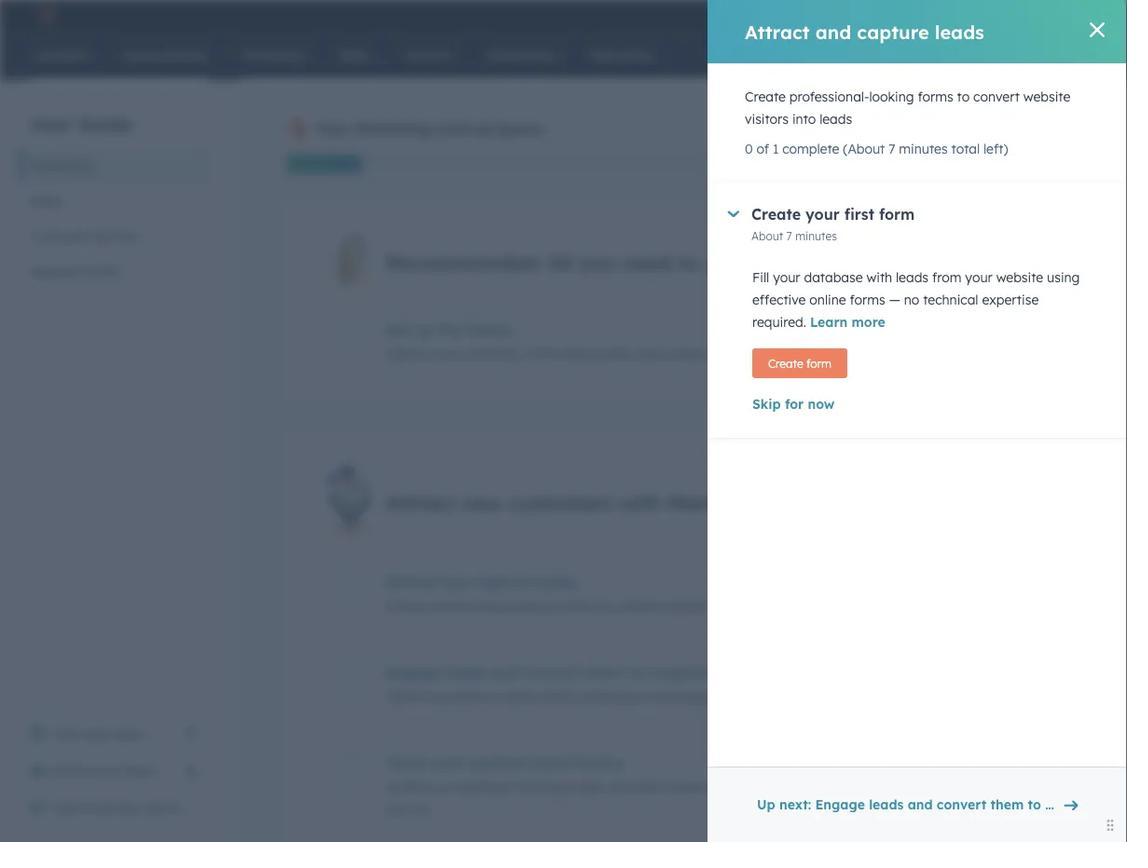 Task type: locate. For each thing, give the bounding box(es) containing it.
basics
[[466, 321, 513, 340]]

1 vertical spatial minutes
[[795, 229, 837, 243]]

and inside attract and capture leads create professional-looking forms to convert website visitors into leads
[[442, 573, 471, 591]]

1 vertical spatial marketing
[[30, 158, 92, 174]]

0 horizontal spatial looking
[[510, 598, 555, 614]]

into up the complete
[[792, 111, 816, 127]]

for
[[785, 396, 804, 412]]

1 horizontal spatial engage
[[815, 797, 865, 813]]

progress
[[477, 119, 542, 138]]

your down the
[[433, 346, 460, 362]]

into inside create professional-looking forms to convert website visitors into leads
[[792, 111, 816, 127]]

your right from
[[965, 269, 993, 286]]

0 vertical spatial them
[[586, 663, 624, 682]]

1 horizontal spatial 7
[[889, 141, 895, 157]]

track and analyze performance install your hubspot tracking code, and learn more about your visitors' website activity
[[385, 754, 874, 817]]

marketing right 'your'
[[355, 119, 432, 138]]

with up —
[[866, 269, 892, 286]]

marketing left hub
[[668, 490, 772, 516]]

leads inside button
[[869, 797, 904, 813]]

engage up conversion-
[[385, 663, 442, 682]]

engage down 'visitors'' at the right bottom
[[815, 797, 865, 813]]

your right install
[[427, 779, 455, 795]]

website inside fill your database with leads from your website using effective online forms — no technical expertise required.
[[996, 269, 1043, 286]]

create inside create your first form about 7 minutes
[[751, 205, 801, 224]]

hubspot
[[740, 346, 794, 362], [458, 779, 513, 795]]

skip
[[752, 396, 781, 412]]

minutes left total
[[899, 141, 948, 157]]

invite your team
[[52, 763, 155, 780]]

hubspot down required.
[[740, 346, 794, 362]]

0 horizontal spatial form
[[806, 357, 832, 371]]

0 horizontal spatial more
[[669, 779, 701, 795]]

marketplaces button
[[847, 0, 886, 30]]

your right "engage"
[[728, 688, 755, 705]]

minutes inside create your first form about 7 minutes
[[795, 229, 837, 243]]

website down 'search hubspot' search box
[[1023, 89, 1070, 105]]

website up expertise
[[996, 269, 1043, 286]]

your inside "link"
[[85, 726, 113, 742]]

more
[[852, 314, 885, 330], [669, 779, 701, 795]]

service
[[93, 228, 138, 245]]

capture inside attract and capture leads "dialog"
[[857, 20, 929, 43]]

0 vertical spatial with
[[866, 269, 892, 286]]

more right learn
[[669, 779, 701, 795]]

1 horizontal spatial minutes
[[899, 141, 948, 157]]

1 horizontal spatial professional-
[[789, 89, 869, 105]]

attract inside "dialog"
[[745, 20, 810, 43]]

visitors inside create professional-looking forms to convert website visitors into leads
[[745, 111, 789, 127]]

7 for form
[[786, 229, 792, 243]]

create professional-looking forms to convert website visitors into leads
[[745, 89, 1070, 127]]

1 horizontal spatial more
[[852, 314, 885, 330]]

1 horizontal spatial looking
[[869, 89, 914, 105]]

engage inside up next: engage leads and convert them to customers button
[[815, 797, 865, 813]]

customer service button
[[19, 219, 209, 254]]

to up campaigns
[[628, 663, 644, 682]]

to down attract and capture leads button on the bottom of page
[[598, 598, 610, 614]]

fill your database with leads from your website using effective online forms — no technical expertise required.
[[752, 269, 1080, 330]]

fill
[[752, 269, 769, 286]]

0 vertical spatial minutes
[[899, 141, 948, 157]]

invite
[[52, 763, 88, 780]]

website inside attract and capture leads create professional-looking forms to convert website visitors into leads
[[664, 598, 711, 614]]

create form link
[[752, 349, 847, 378]]

0 horizontal spatial professional-
[[430, 598, 510, 614]]

leads inside fill your database with leads from your website using effective online forms — no technical expertise required.
[[896, 269, 929, 286]]

online
[[809, 292, 846, 308]]

your inside button
[[92, 763, 119, 780]]

marketplaces image
[[858, 8, 875, 25]]

marketing inside button
[[30, 158, 92, 174]]

marketing up sales
[[30, 158, 92, 174]]

your inside set up the basics import your contacts, invite teammates, and understand hubspot properties
[[433, 346, 460, 362]]

professional- up conversion-
[[430, 598, 510, 614]]

1 horizontal spatial them
[[990, 797, 1024, 813]]

hubspot inside set up the basics import your contacts, invite teammates, and understand hubspot properties
[[740, 346, 794, 362]]

attract for attract and capture leads
[[745, 20, 810, 43]]

minutes
[[899, 141, 948, 157], [795, 229, 837, 243]]

invite your team button
[[19, 753, 209, 790]]

7 right '(about'
[[889, 141, 895, 157]]

your left plan
[[85, 726, 113, 742]]

search image
[[1088, 48, 1101, 62]]

looking up 0 of 1 complete (about 7 minutes total left)
[[869, 89, 914, 105]]

1 horizontal spatial form
[[879, 205, 915, 224]]

technical
[[923, 292, 978, 308]]

forms left —
[[850, 292, 885, 308]]

menu item
[[806, 0, 809, 30]]

1 horizontal spatial with
[[866, 269, 892, 286]]

them
[[586, 663, 624, 682], [990, 797, 1024, 813]]

1 vertical spatial with
[[619, 490, 662, 516]]

into
[[792, 111, 816, 127], [762, 598, 786, 614]]

0 vertical spatial into
[[792, 111, 816, 127]]

forms up total
[[918, 89, 953, 105]]

customers inside engage leads and convert them to customers create conversion-ready email campaigns and engage your contact lists
[[648, 663, 725, 682]]

engage
[[385, 663, 442, 682], [815, 797, 865, 813]]

7 right about
[[786, 229, 792, 243]]

start overview demo link
[[19, 790, 209, 828]]

0 horizontal spatial forms
[[558, 598, 594, 614]]

7 inside create your first form about 7 minutes
[[786, 229, 792, 243]]

and
[[815, 20, 851, 43], [639, 346, 662, 362], [442, 573, 471, 591], [491, 663, 520, 682], [650, 688, 674, 705], [432, 754, 460, 772], [608, 779, 631, 795], [908, 797, 933, 813]]

your inside engage leads and convert them to customers create conversion-ready email campaigns and engage your contact lists
[[728, 688, 755, 705]]

website (cms) button
[[19, 254, 209, 290]]

2 vertical spatial marketing
[[668, 490, 772, 516]]

2 vertical spatial customers
[[1045, 797, 1112, 813]]

your left first
[[805, 205, 840, 224]]

convert inside engage leads and convert them to customers create conversion-ready email campaigns and engage your contact lists
[[524, 663, 581, 682]]

looking up "ready"
[[510, 598, 555, 614]]

attract and capture leads dialog
[[708, 0, 1127, 843]]

with
[[866, 269, 892, 286], [619, 490, 662, 516]]

calling icon image
[[819, 7, 836, 24]]

website right 'visitors'' at the right bottom
[[827, 779, 874, 795]]

analyze
[[465, 754, 523, 772]]

to inside create professional-looking forms to convert website visitors into leads
[[957, 89, 970, 105]]

0 horizontal spatial hubspot
[[458, 779, 513, 795]]

settings image
[[928, 8, 945, 25]]

your marketing tools progress
[[316, 119, 542, 138]]

forms
[[918, 89, 953, 105], [850, 292, 885, 308], [558, 598, 594, 614]]

the
[[438, 321, 462, 340]]

1 vertical spatial into
[[762, 598, 786, 614]]

0 vertical spatial form
[[879, 205, 915, 224]]

1 horizontal spatial capture
[[857, 20, 929, 43]]

them inside up next: engage leads and convert them to customers button
[[990, 797, 1024, 813]]

0 vertical spatial forms
[[918, 89, 953, 105]]

0 horizontal spatial minutes
[[795, 229, 837, 243]]

of
[[756, 141, 769, 157]]

close image
[[1090, 22, 1105, 37]]

upgrade
[[740, 9, 793, 24]]

with inside fill your database with leads from your website using effective online forms — no technical expertise required.
[[866, 269, 892, 286]]

form inside create your first form about 7 minutes
[[879, 205, 915, 224]]

menu containing johnsmith
[[707, 0, 1105, 30]]

2 horizontal spatial forms
[[918, 89, 953, 105]]

website inside track and analyze performance install your hubspot tracking code, and learn more about your visitors' website activity
[[827, 779, 874, 795]]

1 vertical spatial attract
[[385, 490, 456, 516]]

1 vertical spatial form
[[806, 357, 832, 371]]

0 vertical spatial engage
[[385, 663, 442, 682]]

next:
[[779, 797, 811, 813]]

menu
[[707, 0, 1105, 30]]

now
[[808, 396, 835, 412]]

invite
[[524, 346, 558, 362]]

with up attract and capture leads button on the bottom of page
[[619, 490, 662, 516]]

0%
[[1025, 755, 1042, 769]]

1 vertical spatial hubspot
[[458, 779, 513, 795]]

convert
[[973, 89, 1020, 105], [614, 598, 660, 614], [524, 663, 581, 682], [937, 797, 986, 813]]

skip for now
[[752, 396, 835, 412]]

leads
[[935, 20, 984, 43], [820, 111, 852, 127], [896, 269, 929, 286], [537, 573, 577, 591], [789, 598, 822, 614], [447, 663, 487, 682], [869, 797, 904, 813]]

0 vertical spatial marketing
[[355, 119, 432, 138]]

with for customers
[[619, 490, 662, 516]]

hubspot link
[[22, 4, 70, 26]]

left)
[[984, 141, 1008, 157]]

track and analyze performance button
[[385, 754, 891, 772]]

0 vertical spatial looking
[[869, 89, 914, 105]]

leads inside engage leads and convert them to customers create conversion-ready email campaigns and engage your contact lists
[[447, 663, 487, 682]]

create for professional-
[[745, 89, 786, 105]]

understand
[[666, 346, 736, 362]]

1 vertical spatial looking
[[510, 598, 555, 614]]

create
[[745, 89, 786, 105], [751, 205, 801, 224], [768, 357, 803, 371], [385, 598, 426, 614], [385, 688, 426, 705]]

forms down attract and capture leads button on the bottom of page
[[558, 598, 594, 614]]

and inside button
[[908, 797, 933, 813]]

1 vertical spatial more
[[669, 779, 701, 795]]

7
[[889, 141, 895, 157], [786, 229, 792, 243]]

1 vertical spatial forms
[[850, 292, 885, 308]]

conversion-
[[430, 688, 502, 705]]

your left team
[[92, 763, 119, 780]]

0 horizontal spatial engage
[[385, 663, 442, 682]]

marketing
[[355, 119, 432, 138], [30, 158, 92, 174], [668, 490, 772, 516]]

recommended:
[[385, 249, 541, 275]]

to down 'search hubspot' search box
[[957, 89, 970, 105]]

into up contact
[[762, 598, 786, 614]]

1 vertical spatial them
[[990, 797, 1024, 813]]

capture inside attract and capture leads create professional-looking forms to convert website visitors into leads
[[475, 573, 533, 591]]

1 vertical spatial capture
[[475, 573, 533, 591]]

0 vertical spatial 7
[[889, 141, 895, 157]]

sales
[[30, 193, 62, 209]]

0 vertical spatial attract
[[745, 20, 810, 43]]

1 vertical spatial engage
[[815, 797, 865, 813]]

minutes up started
[[795, 229, 837, 243]]

user
[[30, 112, 72, 136]]

1 vertical spatial professional-
[[430, 598, 510, 614]]

2 horizontal spatial customers
[[1045, 797, 1112, 813]]

1 horizontal spatial customers
[[648, 663, 725, 682]]

attract and capture leads button
[[385, 573, 891, 591]]

0 horizontal spatial with
[[619, 490, 662, 516]]

customers
[[509, 490, 613, 516], [648, 663, 725, 682], [1045, 797, 1112, 813]]

2 vertical spatial forms
[[558, 598, 594, 614]]

0 horizontal spatial 7
[[786, 229, 792, 243]]

create inside engage leads and convert them to customers create conversion-ready email campaigns and engage your contact lists
[[385, 688, 426, 705]]

0 horizontal spatial them
[[586, 663, 624, 682]]

form up now
[[806, 357, 832, 371]]

website down attract and capture leads button on the bottom of page
[[664, 598, 711, 614]]

hub
[[778, 490, 819, 516]]

1 horizontal spatial into
[[792, 111, 816, 127]]

0 vertical spatial visitors
[[745, 111, 789, 127]]

0 vertical spatial capture
[[857, 20, 929, 43]]

0 vertical spatial professional-
[[789, 89, 869, 105]]

1 vertical spatial visitors
[[715, 598, 759, 614]]

form right first
[[879, 205, 915, 224]]

1 horizontal spatial hubspot
[[740, 346, 794, 362]]

set
[[385, 321, 409, 340]]

0 horizontal spatial marketing
[[30, 158, 92, 174]]

more right learn at the top right of page
[[852, 314, 885, 330]]

form
[[879, 205, 915, 224], [806, 357, 832, 371]]

you
[[579, 249, 616, 275]]

visitors inside attract and capture leads create professional-looking forms to convert website visitors into leads
[[715, 598, 759, 614]]

create inside create professional-looking forms to convert website visitors into leads
[[745, 89, 786, 105]]

1 horizontal spatial forms
[[850, 292, 885, 308]]

hubspot down analyze
[[458, 779, 513, 795]]

activity
[[385, 801, 431, 817]]

attract
[[745, 20, 810, 43], [385, 490, 456, 516], [385, 573, 437, 591]]

customers inside button
[[1045, 797, 1112, 813]]

0 vertical spatial more
[[852, 314, 885, 330]]

user guide
[[30, 112, 133, 136]]

0 horizontal spatial into
[[762, 598, 786, 614]]

convert inside create professional-looking forms to convert website visitors into leads
[[973, 89, 1020, 105]]

0 horizontal spatial customers
[[509, 490, 613, 516]]

0 horizontal spatial capture
[[475, 573, 533, 591]]

guide
[[78, 112, 133, 136]]

website inside create professional-looking forms to convert website visitors into leads
[[1023, 89, 1070, 105]]

to inside up next: engage leads and convert them to customers button
[[1028, 797, 1041, 813]]

attract inside attract and capture leads create professional-looking forms to convert website visitors into leads
[[385, 573, 437, 591]]

2 horizontal spatial marketing
[[668, 490, 772, 516]]

0 vertical spatial hubspot
[[740, 346, 794, 362]]

1 vertical spatial customers
[[648, 663, 725, 682]]

2 vertical spatial attract
[[385, 573, 437, 591]]

ready
[[502, 688, 537, 705]]

to down "0%"
[[1028, 797, 1041, 813]]

Search HubSpot search field
[[865, 39, 1093, 71]]

professional- up the complete
[[789, 89, 869, 105]]

1 vertical spatial 7
[[786, 229, 792, 243]]



Task type: vqa. For each thing, say whether or not it's contained in the screenshot.
convert
yes



Task type: describe. For each thing, give the bounding box(es) containing it.
engage
[[677, 688, 724, 705]]

get
[[705, 249, 738, 275]]

0
[[745, 141, 753, 157]]

teammates,
[[561, 346, 635, 362]]

create form
[[768, 357, 832, 371]]

them inside engage leads and convert them to customers create conversion-ready email campaigns and engage your contact lists
[[586, 663, 624, 682]]

view
[[52, 726, 82, 742]]

looking inside create professional-looking forms to convert website visitors into leads
[[869, 89, 914, 105]]

database
[[804, 269, 863, 286]]

demo
[[145, 801, 181, 817]]

notifications image
[[960, 8, 976, 25]]

your
[[316, 119, 351, 138]]

set up the basics import your contacts, invite teammates, and understand hubspot properties
[[385, 321, 861, 362]]

view your plan
[[52, 726, 143, 742]]

1
[[773, 141, 779, 157]]

track
[[385, 754, 427, 772]]

properties
[[798, 346, 861, 362]]

website
[[30, 264, 79, 280]]

help button
[[890, 0, 921, 30]]

up
[[757, 797, 775, 813]]

complete
[[782, 141, 839, 157]]

more inside learn more button
[[852, 314, 885, 330]]

attract and capture leads create professional-looking forms to convert website visitors into leads
[[385, 573, 822, 614]]

convert inside button
[[937, 797, 986, 813]]

more inside track and analyze performance install your hubspot tracking code, and learn more about your visitors' website activity
[[669, 779, 701, 795]]

0 of 1 complete (about 7 minutes total left)
[[745, 141, 1008, 157]]

capture for attract and capture leads create professional-looking forms to convert website visitors into leads
[[475, 573, 533, 591]]

code,
[[571, 779, 604, 795]]

to left get
[[678, 249, 699, 275]]

(about
[[843, 141, 885, 157]]

lists
[[809, 688, 833, 705]]

view your plan link
[[19, 716, 209, 753]]

about
[[705, 779, 741, 795]]

your up up
[[745, 779, 772, 795]]

7 for complete
[[889, 141, 895, 157]]

overview
[[87, 801, 142, 817]]

team
[[123, 763, 155, 780]]

johnsmith
[[1019, 7, 1075, 22]]

looking inside attract and capture leads create professional-looking forms to convert website visitors into leads
[[510, 598, 555, 614]]

upgrade image
[[720, 8, 737, 25]]

up
[[414, 321, 433, 340]]

contact
[[759, 688, 806, 705]]

tracking
[[516, 779, 567, 795]]

attract for attract new customers with marketing hub
[[385, 490, 456, 516]]

campaigns
[[578, 688, 646, 705]]

to inside engage leads and convert them to customers create conversion-ready email campaigns and engage your contact lists
[[628, 663, 644, 682]]

your inside create your first form about 7 minutes
[[805, 205, 840, 224]]

link opens in a new window image
[[185, 723, 198, 746]]

create for form
[[768, 357, 803, 371]]

attract and capture leads
[[745, 20, 984, 43]]

performance
[[528, 754, 624, 772]]

create your first form about 7 minutes
[[751, 205, 915, 243]]

leads inside create professional-looking forms to convert website visitors into leads
[[820, 111, 852, 127]]

to inside attract and capture leads create professional-looking forms to convert website visitors into leads
[[598, 598, 610, 614]]

johnsmith button
[[987, 0, 1103, 30]]

no
[[904, 292, 919, 308]]

your marketing tools progress progress bar
[[287, 155, 361, 173]]

visitors'
[[776, 779, 823, 795]]

user guide views element
[[19, 80, 209, 290]]

customer service
[[30, 228, 138, 245]]

required.
[[752, 314, 806, 330]]

create for your
[[751, 205, 801, 224]]

hubspot image
[[34, 4, 56, 26]]

up next: engage leads and convert them to customers button
[[745, 787, 1112, 824]]

professional- inside create professional-looking forms to convert website visitors into leads
[[789, 89, 869, 105]]

using
[[1047, 269, 1080, 286]]

install
[[385, 779, 424, 795]]

create inside attract and capture leads create professional-looking forms to convert website visitors into leads
[[385, 598, 426, 614]]

tools
[[436, 119, 473, 138]]

skip for now button
[[752, 393, 1082, 416]]

start
[[52, 801, 83, 817]]

new
[[462, 490, 503, 516]]

forms inside create professional-looking forms to convert website visitors into leads
[[918, 89, 953, 105]]

learn
[[635, 779, 666, 795]]

expertise
[[982, 292, 1039, 308]]

minutes for complete
[[899, 141, 948, 157]]

started
[[744, 249, 817, 275]]

engage inside engage leads and convert them to customers create conversion-ready email campaigns and engage your contact lists
[[385, 663, 442, 682]]

attract new customers with marketing hub
[[385, 490, 819, 516]]

customer
[[30, 228, 89, 245]]

set up the basics button
[[385, 321, 891, 340]]

plan
[[116, 726, 143, 742]]

and inside set up the basics import your contacts, invite teammates, and understand hubspot properties
[[639, 346, 662, 362]]

effective
[[752, 292, 806, 308]]

email
[[541, 688, 574, 705]]

first
[[844, 205, 874, 224]]

caret image
[[727, 211, 739, 217]]

john smith image
[[999, 7, 1015, 23]]

professional- inside attract and capture leads create professional-looking forms to convert website visitors into leads
[[430, 598, 510, 614]]

import
[[385, 346, 429, 362]]

website (cms)
[[30, 264, 120, 280]]

hubspot inside track and analyze performance install your hubspot tracking code, and learn more about your visitors' website activity
[[458, 779, 513, 795]]

need
[[622, 249, 672, 275]]

1 horizontal spatial marketing
[[355, 119, 432, 138]]

up next: engage leads and convert them to customers
[[757, 797, 1112, 813]]

0 vertical spatial customers
[[509, 490, 613, 516]]

notifications button
[[952, 0, 984, 30]]

contacts,
[[464, 346, 521, 362]]

link opens in a new window image
[[185, 728, 198, 741]]

from
[[932, 269, 961, 286]]

help image
[[897, 8, 914, 25]]

start overview demo
[[52, 801, 181, 817]]

(cms)
[[83, 264, 120, 280]]

capture for attract and capture leads
[[857, 20, 929, 43]]

your up effective
[[773, 269, 800, 286]]

into inside attract and capture leads create professional-looking forms to convert website visitors into leads
[[762, 598, 786, 614]]

settings link
[[925, 5, 948, 25]]

forms inside fill your database with leads from your website using effective online forms — no technical expertise required.
[[850, 292, 885, 308]]

recommended: all you need to get started
[[385, 249, 817, 275]]

minutes for form
[[795, 229, 837, 243]]

about
[[751, 229, 783, 243]]

forms inside attract and capture leads create professional-looking forms to convert website visitors into leads
[[558, 598, 594, 614]]

engage leads and convert them to customers create conversion-ready email campaigns and engage your contact lists
[[385, 663, 833, 705]]

learn
[[810, 314, 848, 330]]

with for database
[[866, 269, 892, 286]]

convert inside attract and capture leads create professional-looking forms to convert website visitors into leads
[[614, 598, 660, 614]]

calling icon button
[[811, 3, 843, 27]]

search button
[[1079, 39, 1110, 71]]



